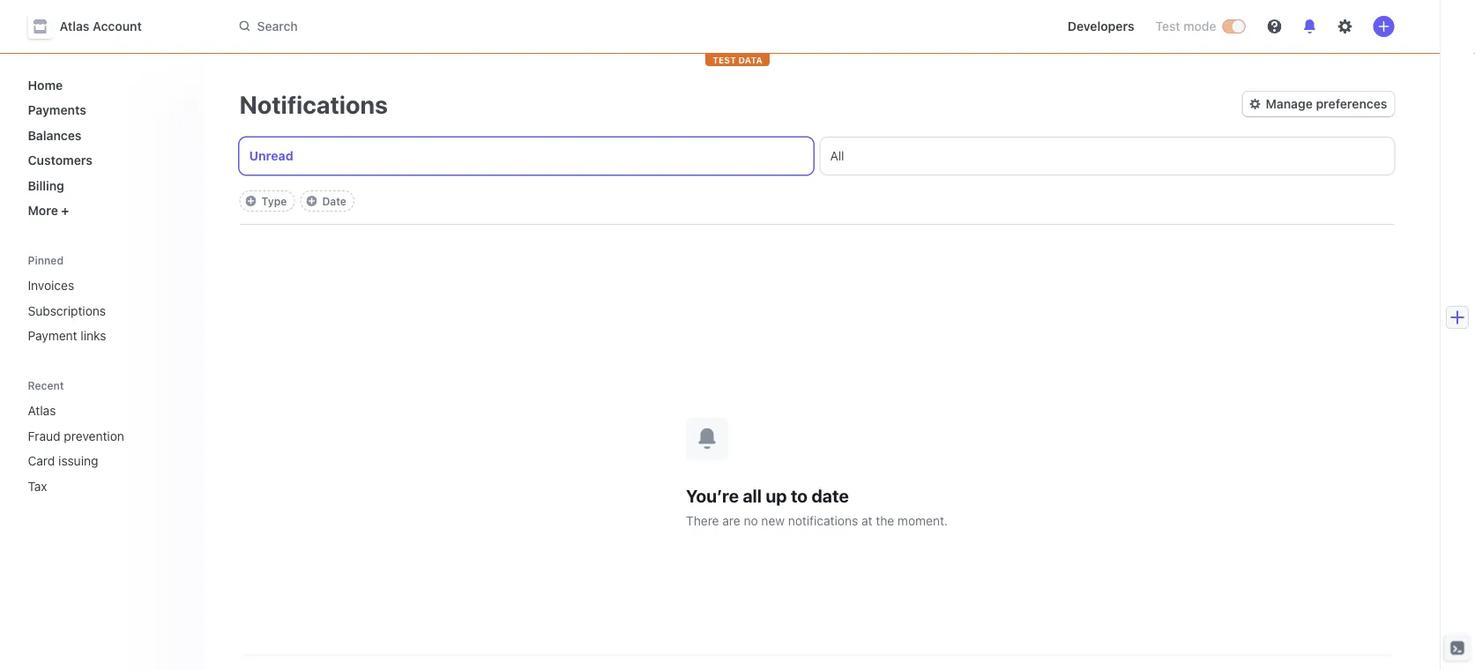 Task type: locate. For each thing, give the bounding box(es) containing it.
account
[[93, 19, 142, 34]]

recent element
[[10, 397, 204, 501]]

test data
[[713, 55, 763, 65]]

payment
[[28, 329, 77, 343]]

more +
[[28, 203, 69, 218]]

new
[[762, 513, 785, 528]]

add date image
[[306, 196, 317, 206]]

fraud
[[28, 429, 61, 443]]

toolbar containing type
[[240, 191, 355, 212]]

data
[[739, 55, 763, 65]]

atlas up fraud
[[28, 404, 56, 418]]

to
[[791, 486, 808, 506]]

subscriptions link
[[21, 296, 190, 325]]

0 vertical spatial atlas
[[60, 19, 90, 34]]

atlas left account
[[60, 19, 90, 34]]

settings image
[[1339, 19, 1353, 34]]

customers link
[[21, 146, 190, 175]]

you're
[[686, 486, 739, 506]]

preferences
[[1317, 97, 1388, 111]]

0 horizontal spatial atlas
[[28, 404, 56, 418]]

date
[[812, 486, 849, 506]]

all button
[[821, 138, 1395, 175]]

developers link
[[1061, 12, 1142, 41]]

help image
[[1268, 19, 1282, 34]]

the
[[876, 513, 895, 528]]

mode
[[1184, 19, 1217, 34]]

tab list
[[240, 138, 1395, 175]]

customers
[[28, 153, 93, 168]]

manage preferences link
[[1243, 92, 1395, 116]]

atlas for atlas account
[[60, 19, 90, 34]]

1 vertical spatial atlas
[[28, 404, 56, 418]]

atlas account button
[[28, 14, 160, 39]]

issuing
[[58, 454, 98, 468]]

toolbar
[[240, 191, 355, 212]]

card
[[28, 454, 55, 468]]

notifications image
[[1303, 19, 1317, 34]]

add type image
[[246, 196, 256, 206]]

unread
[[249, 149, 294, 163]]

home link
[[21, 71, 190, 99]]

atlas inside button
[[60, 19, 90, 34]]

more
[[28, 203, 58, 218]]

billing link
[[21, 171, 190, 200]]

atlas inside recent element
[[28, 404, 56, 418]]

subscriptions
[[28, 303, 106, 318]]

tax link
[[21, 472, 165, 501]]

1 horizontal spatial atlas
[[60, 19, 90, 34]]

atlas account
[[60, 19, 142, 34]]

atlas
[[60, 19, 90, 34], [28, 404, 56, 418]]

all
[[743, 486, 762, 506]]

pinned element
[[21, 271, 190, 350]]

+
[[61, 203, 69, 218]]

Search text field
[[229, 10, 726, 43]]



Task type: vqa. For each thing, say whether or not it's contained in the screenshot.
"STRIPE" icon
no



Task type: describe. For each thing, give the bounding box(es) containing it.
search
[[257, 19, 298, 33]]

links
[[81, 329, 106, 343]]

balances link
[[21, 121, 190, 150]]

recent navigation links element
[[10, 371, 204, 501]]

billing
[[28, 178, 64, 193]]

Search search field
[[229, 10, 726, 43]]

manage preferences
[[1266, 97, 1388, 111]]

tab list containing unread
[[240, 138, 1395, 175]]

invoices link
[[21, 271, 190, 300]]

test
[[1156, 19, 1181, 34]]

tax
[[28, 479, 47, 494]]

no
[[744, 513, 758, 528]]

pinned
[[28, 254, 64, 267]]

up
[[766, 486, 787, 506]]

payment links link
[[21, 322, 190, 350]]

card issuing link
[[21, 447, 165, 475]]

atlas link
[[21, 397, 165, 425]]

atlas for atlas
[[28, 404, 56, 418]]

core navigation links element
[[21, 71, 190, 225]]

there
[[686, 513, 719, 528]]

all
[[831, 149, 845, 163]]

are
[[723, 513, 741, 528]]

payments link
[[21, 96, 190, 124]]

date
[[322, 195, 347, 207]]

unread button
[[240, 138, 814, 175]]

invoices
[[28, 278, 74, 293]]

notifications
[[788, 513, 859, 528]]

type
[[262, 195, 287, 207]]

home
[[28, 78, 63, 92]]

fraud prevention
[[28, 429, 124, 443]]

payment links
[[28, 329, 106, 343]]

balances
[[28, 128, 82, 142]]

pinned navigation links element
[[21, 246, 194, 350]]

notifications
[[240, 90, 388, 119]]

test mode
[[1156, 19, 1217, 34]]

developers
[[1068, 19, 1135, 34]]

payments
[[28, 103, 86, 117]]

test
[[713, 55, 736, 65]]

moment.
[[898, 513, 948, 528]]

recent
[[28, 380, 64, 392]]

you're all up to date there are no new notifications at the moment.
[[686, 486, 948, 528]]

prevention
[[64, 429, 124, 443]]

card issuing
[[28, 454, 98, 468]]

at
[[862, 513, 873, 528]]

manage
[[1266, 97, 1313, 111]]

fraud prevention link
[[21, 422, 165, 450]]



